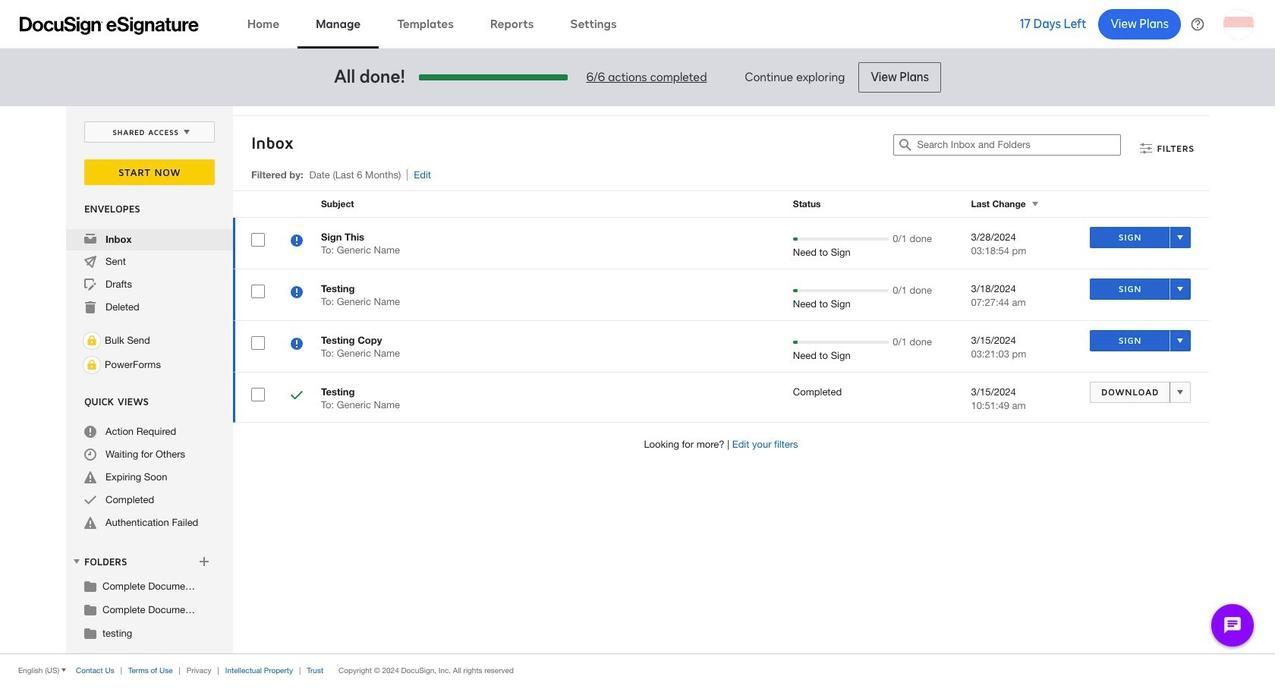 Task type: vqa. For each thing, say whether or not it's contained in the screenshot.
the More Info region
yes



Task type: describe. For each thing, give the bounding box(es) containing it.
action required image
[[84, 426, 96, 438]]

folder image
[[84, 580, 96, 592]]

draft image
[[84, 279, 96, 291]]

secondary navigation region
[[66, 106, 1213, 653]]

your uploaded profile image image
[[1224, 9, 1254, 39]]

lock image
[[83, 356, 101, 374]]

need to sign image
[[291, 338, 303, 352]]

2 alert image from the top
[[84, 517, 96, 529]]

inbox image
[[84, 233, 96, 245]]

2 folder image from the top
[[84, 627, 96, 639]]

trash image
[[84, 301, 96, 313]]

completed image
[[291, 389, 303, 404]]

1 folder image from the top
[[84, 603, 96, 616]]

completed image
[[84, 494, 96, 506]]

view folders image
[[71, 555, 83, 568]]

1 alert image from the top
[[84, 471, 96, 483]]



Task type: locate. For each thing, give the bounding box(es) containing it.
folder image
[[84, 603, 96, 616], [84, 627, 96, 639]]

1 vertical spatial folder image
[[84, 627, 96, 639]]

clock image
[[84, 449, 96, 461]]

0 vertical spatial alert image
[[84, 471, 96, 483]]

docusign esignature image
[[20, 16, 199, 35]]

Search Inbox and Folders text field
[[917, 135, 1121, 155]]

1 vertical spatial need to sign image
[[291, 286, 303, 301]]

more info region
[[0, 653, 1275, 686]]

0 vertical spatial need to sign image
[[291, 235, 303, 249]]

0 vertical spatial folder image
[[84, 603, 96, 616]]

alert image down completed image
[[84, 517, 96, 529]]

2 need to sign image from the top
[[291, 286, 303, 301]]

1 vertical spatial alert image
[[84, 517, 96, 529]]

lock image
[[83, 332, 101, 350]]

1 need to sign image from the top
[[291, 235, 303, 249]]

need to sign image
[[291, 235, 303, 249], [291, 286, 303, 301]]

alert image
[[84, 471, 96, 483], [84, 517, 96, 529]]

alert image up completed image
[[84, 471, 96, 483]]

sent image
[[84, 256, 96, 268]]



